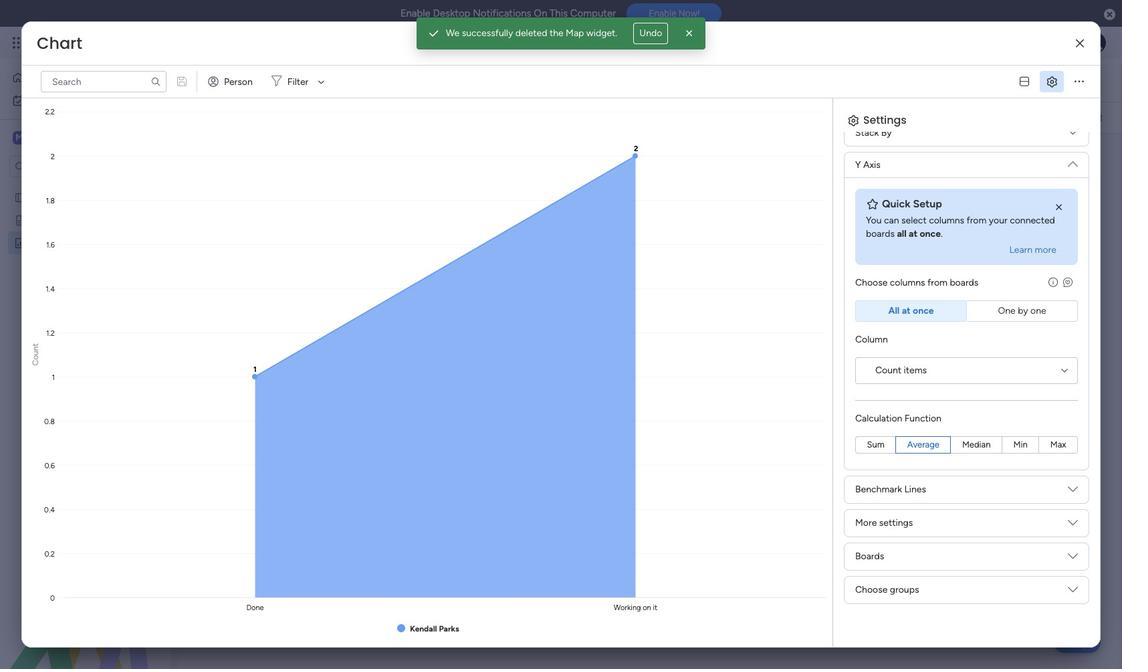 Task type: describe. For each thing, give the bounding box(es) containing it.
settings
[[864, 112, 907, 128]]

setup
[[914, 197, 943, 210]]

main workspace
[[31, 131, 110, 144]]

boards inside you can select columns from your connected boards
[[866, 228, 895, 240]]

calculation
[[856, 413, 903, 424]]

computer
[[571, 7, 616, 19]]

1 horizontal spatial arrow down image
[[672, 110, 688, 126]]

m
[[15, 132, 23, 143]]

workspace image
[[13, 130, 26, 145]]

notifications
[[473, 7, 532, 19]]

now!
[[679, 8, 700, 19]]

Search in workspace field
[[28, 159, 112, 174]]

at for all
[[902, 305, 911, 316]]

deleted
[[516, 27, 548, 39]]

board for my first board
[[66, 191, 90, 203]]

choose for choose columns from boards
[[856, 277, 888, 288]]

filter button for filter dashboard by text search field
[[624, 107, 688, 128]]

Filter dashboard by text search field
[[41, 71, 167, 92]]

y axis
[[856, 159, 881, 171]]

kendall parks image
[[1085, 32, 1107, 54]]

1 vertical spatial new
[[31, 237, 51, 248]]

select product image
[[12, 36, 25, 50]]

axis
[[864, 159, 881, 171]]

help button
[[1055, 631, 1101, 653]]

dashboard inside banner
[[252, 65, 369, 95]]

count items
[[876, 365, 927, 376]]

v2 user feedback image
[[1064, 276, 1073, 290]]

benchmark lines
[[856, 484, 927, 495]]

person for filter dashboard by text search field
[[582, 112, 611, 123]]

sum
[[867, 440, 885, 450]]

dapulse close image
[[1105, 8, 1116, 21]]

your
[[989, 215, 1008, 226]]

on
[[534, 7, 548, 19]]

person button for the 'filter' popup button corresponding to filter dashboard by text search field
[[561, 107, 619, 128]]

dapulse dropdown down arrow image for stack by
[[1069, 127, 1079, 142]]

one
[[999, 305, 1016, 316]]

view
[[600, 74, 621, 86]]

at for all
[[909, 228, 918, 240]]

all
[[898, 228, 907, 240]]

meeting
[[31, 214, 66, 225]]

column
[[856, 334, 888, 345]]

0 horizontal spatial filter
[[288, 76, 309, 87]]

1 horizontal spatial boards
[[950, 277, 979, 288]]

view button
[[594, 70, 627, 91]]

home
[[29, 72, 55, 83]]

alert containing we successfully deleted the map widget.
[[417, 17, 706, 50]]

learn more
[[1010, 244, 1057, 256]]

add widget button
[[193, 107, 272, 128]]

max
[[1051, 440, 1067, 450]]

enable now! button
[[627, 4, 722, 24]]

one
[[1031, 305, 1047, 316]]

quick
[[883, 197, 911, 210]]

add widget
[[217, 112, 266, 123]]

learn more link
[[1010, 244, 1057, 257]]

undo button
[[634, 23, 669, 44]]

count
[[876, 365, 902, 376]]

monday
[[60, 35, 105, 50]]

columns inside you can select columns from your connected boards
[[930, 215, 965, 226]]

stack
[[856, 127, 879, 138]]

person for filter dashboard by text search box
[[224, 76, 253, 87]]

filter button for filter dashboard by text search box
[[266, 71, 329, 92]]

add
[[217, 112, 235, 123]]

once for all at once
[[913, 305, 934, 316]]

0 horizontal spatial chart field
[[33, 32, 86, 54]]

my work option
[[8, 90, 163, 111]]

new dashboard banner
[[177, 59, 1123, 134]]

0 horizontal spatial arrow down image
[[313, 74, 329, 90]]

.
[[941, 228, 943, 240]]

1 connected board button
[[277, 107, 386, 128]]

min
[[1014, 440, 1028, 450]]

this
[[550, 7, 568, 19]]

once for all at once .
[[920, 228, 941, 240]]

quick setup
[[883, 197, 943, 210]]

1
[[302, 112, 306, 123]]

map
[[566, 27, 584, 39]]

choose groups
[[856, 584, 920, 596]]

add to favorites image
[[380, 73, 393, 87]]

notes
[[68, 214, 94, 225]]

we
[[446, 27, 460, 39]]

stack by
[[856, 127, 892, 138]]

first
[[47, 191, 63, 203]]

1 vertical spatial chart field
[[205, 150, 247, 167]]

home link
[[8, 67, 163, 88]]

we successfully deleted the map widget.
[[446, 27, 618, 39]]

close image for we successfully deleted the map widget.
[[683, 27, 697, 40]]

work
[[46, 94, 66, 106]]

benchmark
[[856, 484, 903, 495]]

enable desktop notifications on this computer
[[401, 7, 616, 19]]

new inside banner
[[201, 65, 247, 95]]

my work
[[31, 94, 66, 106]]

chart for left chart field
[[37, 32, 82, 54]]

board for 1 connected board
[[355, 112, 380, 123]]

chart for bottommost chart field
[[209, 150, 244, 167]]



Task type: locate. For each thing, give the bounding box(es) containing it.
boards down you
[[866, 228, 895, 240]]

0 vertical spatial at
[[909, 228, 918, 240]]

more
[[1035, 244, 1057, 256]]

learn
[[1010, 244, 1033, 256]]

widget.
[[587, 27, 618, 39]]

1 vertical spatial arrow down image
[[672, 110, 688, 126]]

filter
[[288, 76, 309, 87], [646, 112, 667, 123]]

public board image up 'public dashboard' icon
[[14, 213, 27, 226]]

successfully
[[462, 27, 513, 39]]

quick setup alert
[[856, 189, 1079, 265]]

1 vertical spatial once
[[913, 305, 934, 316]]

close image down now!
[[683, 27, 697, 40]]

1 vertical spatial filter
[[646, 112, 667, 123]]

my for my first board
[[31, 191, 44, 203]]

0 vertical spatial person
[[224, 76, 253, 87]]

0 horizontal spatial close image
[[683, 27, 697, 40]]

1 vertical spatial at
[[902, 305, 911, 316]]

dapulse x slim image
[[1077, 38, 1085, 49]]

average
[[908, 440, 940, 450]]

close image up more at the right top
[[1053, 201, 1067, 214]]

public dashboard image
[[14, 236, 27, 249]]

0 horizontal spatial filter button
[[266, 71, 329, 92]]

new dashboard inside banner
[[201, 65, 369, 95]]

new up add
[[201, 65, 247, 95]]

enable left desktop
[[401, 7, 431, 19]]

lottie animation image
[[0, 534, 171, 669]]

0 vertical spatial board
[[355, 112, 380, 123]]

by
[[882, 127, 892, 138]]

2 public board image from the top
[[14, 213, 27, 226]]

None search field
[[41, 71, 167, 92], [399, 107, 525, 128], [41, 71, 167, 92]]

once inside button
[[913, 305, 934, 316]]

person down view button
[[582, 112, 611, 123]]

enable for enable desktop notifications on this computer
[[401, 7, 431, 19]]

my inside list box
[[31, 191, 44, 203]]

1 horizontal spatial close image
[[1053, 201, 1067, 214]]

close image for you can select columns from your connected boards
[[1053, 201, 1067, 214]]

new dashboard down the meeting notes at the top of the page
[[31, 237, 99, 248]]

dapulse dropdown down arrow image for y axis
[[1069, 154, 1079, 169]]

select
[[902, 215, 927, 226]]

connected up learn more
[[1010, 215, 1056, 226]]

dashboard up 1
[[252, 65, 369, 95]]

once
[[920, 228, 941, 240], [913, 305, 934, 316]]

0 vertical spatial choose
[[856, 277, 888, 288]]

0 horizontal spatial person
[[224, 76, 253, 87]]

board right 1
[[355, 112, 380, 123]]

1 horizontal spatial chart field
[[205, 150, 247, 167]]

dapulse dropdown down arrow image for groups
[[1069, 584, 1079, 600]]

filter button up 1
[[266, 71, 329, 92]]

enable for enable now!
[[649, 8, 677, 19]]

from
[[967, 215, 987, 226], [928, 277, 948, 288]]

1 horizontal spatial filter
[[646, 112, 667, 123]]

y
[[856, 159, 861, 171]]

1 horizontal spatial dashboard
[[252, 65, 369, 95]]

1 horizontal spatial board
[[355, 112, 380, 123]]

choose up all at once button
[[856, 277, 888, 288]]

0 vertical spatial new dashboard
[[201, 65, 369, 95]]

chart
[[37, 32, 82, 54], [209, 150, 244, 167]]

my
[[31, 94, 44, 106], [31, 191, 44, 203]]

1 vertical spatial public board image
[[14, 213, 27, 226]]

1 vertical spatial dashboard
[[53, 237, 99, 248]]

public board image left the first on the top of the page
[[14, 191, 27, 203]]

person button up add widget popup button
[[203, 71, 261, 92]]

3 dapulse dropdown down arrow image from the top
[[1069, 551, 1079, 566]]

share button
[[1014, 69, 1069, 90]]

0 horizontal spatial columns
[[890, 277, 926, 288]]

at right all
[[902, 305, 911, 316]]

1 vertical spatial person button
[[561, 107, 619, 128]]

enable now!
[[649, 8, 700, 19]]

1 vertical spatial my
[[31, 191, 44, 203]]

settings
[[880, 517, 914, 529]]

1 horizontal spatial person
[[582, 112, 611, 123]]

1 vertical spatial boards
[[950, 277, 979, 288]]

workspace selection element
[[13, 130, 112, 147]]

0 horizontal spatial new dashboard
[[31, 237, 99, 248]]

search image
[[151, 76, 161, 87]]

0 horizontal spatial new
[[31, 237, 51, 248]]

0 horizontal spatial from
[[928, 277, 948, 288]]

my left work
[[31, 94, 44, 106]]

1 horizontal spatial filter button
[[624, 107, 688, 128]]

enable
[[401, 7, 431, 19], [649, 8, 677, 19]]

2 choose from the top
[[856, 584, 888, 596]]

chart field down add
[[205, 150, 247, 167]]

1 horizontal spatial more dots image
[[1075, 77, 1085, 87]]

0 horizontal spatial boards
[[866, 228, 895, 240]]

arrow down image
[[313, 74, 329, 90], [672, 110, 688, 126]]

1 vertical spatial from
[[928, 277, 948, 288]]

list box
[[0, 183, 171, 435]]

0 vertical spatial chart field
[[33, 32, 86, 54]]

boards down you can select columns from your connected boards
[[950, 277, 979, 288]]

0 vertical spatial person button
[[203, 71, 261, 92]]

more
[[856, 517, 877, 529]]

new right 'public dashboard' icon
[[31, 237, 51, 248]]

New Dashboard field
[[198, 65, 373, 95]]

4 dapulse dropdown down arrow image from the top
[[1069, 584, 1079, 600]]

1 horizontal spatial enable
[[649, 8, 677, 19]]

0 vertical spatial arrow down image
[[313, 74, 329, 90]]

all at once .
[[898, 228, 943, 240]]

new dashboard up 1
[[201, 65, 369, 95]]

person button for filter dashboard by text search box the 'filter' popup button
[[203, 71, 261, 92]]

my left the first on the top of the page
[[31, 191, 44, 203]]

main
[[31, 131, 54, 144]]

from left your
[[967, 215, 987, 226]]

at inside button
[[902, 305, 911, 316]]

v2 split view image
[[1020, 77, 1030, 87]]

0 vertical spatial dashboard
[[252, 65, 369, 95]]

0 vertical spatial more dots image
[[1075, 77, 1085, 87]]

columns up all at once
[[890, 277, 926, 288]]

share
[[1039, 74, 1063, 85]]

1 vertical spatial new dashboard
[[31, 237, 99, 248]]

1 dapulse dropdown down arrow image from the top
[[1069, 127, 1079, 142]]

board inside popup button
[[355, 112, 380, 123]]

more dots image
[[1075, 77, 1085, 87], [620, 154, 630, 164]]

public board image for meeting notes
[[14, 213, 27, 226]]

calculation function
[[856, 413, 942, 424]]

function
[[905, 413, 942, 424]]

once down select
[[920, 228, 941, 240]]

choose
[[856, 277, 888, 288], [856, 584, 888, 596]]

at inside quick setup alert
[[909, 228, 918, 240]]

can
[[885, 215, 900, 226]]

0 horizontal spatial enable
[[401, 7, 431, 19]]

connected right 1
[[308, 112, 353, 123]]

0 vertical spatial boards
[[866, 228, 895, 240]]

filter button down view button
[[624, 107, 688, 128]]

2 dapulse dropdown down arrow image from the top
[[1069, 154, 1079, 169]]

1 vertical spatial board
[[66, 191, 90, 203]]

my first board
[[31, 191, 90, 203]]

one by one button
[[968, 300, 1079, 322]]

1 choose from the top
[[856, 277, 888, 288]]

0 horizontal spatial connected
[[308, 112, 353, 123]]

1 vertical spatial connected
[[1010, 215, 1056, 226]]

my work link
[[8, 90, 163, 111]]

0 vertical spatial my
[[31, 94, 44, 106]]

filter inside new dashboard banner
[[646, 112, 667, 123]]

lines
[[905, 484, 927, 495]]

0 horizontal spatial more dots image
[[620, 154, 630, 164]]

my for my work
[[31, 94, 44, 106]]

1 horizontal spatial new
[[201, 65, 247, 95]]

public board image for my first board
[[14, 191, 27, 203]]

1 horizontal spatial chart
[[209, 150, 244, 167]]

undo
[[640, 27, 663, 39]]

1 vertical spatial more dots image
[[620, 154, 630, 164]]

chart up home
[[37, 32, 82, 54]]

0 vertical spatial chart
[[37, 32, 82, 54]]

lottie animation element
[[0, 534, 171, 669]]

person button down view button
[[561, 107, 619, 128]]

person button
[[203, 71, 261, 92], [561, 107, 619, 128]]

settings image
[[1091, 111, 1104, 124]]

close image
[[683, 27, 697, 40], [1053, 201, 1067, 214]]

Chart field
[[33, 32, 86, 54], [205, 150, 247, 167]]

0 vertical spatial close image
[[683, 27, 697, 40]]

dapulse dropdown down arrow image for lines
[[1069, 484, 1079, 499]]

filter button
[[266, 71, 329, 92], [624, 107, 688, 128]]

chart down add
[[209, 150, 244, 167]]

person up add widget
[[224, 76, 253, 87]]

dapulse dropdown down arrow image
[[1069, 484, 1079, 499], [1069, 518, 1079, 533], [1069, 551, 1079, 566], [1069, 584, 1079, 600]]

widget
[[237, 112, 266, 123]]

0 vertical spatial public board image
[[14, 191, 27, 203]]

0 vertical spatial new
[[201, 65, 247, 95]]

0 vertical spatial filter button
[[266, 71, 329, 92]]

1 vertical spatial choose
[[856, 584, 888, 596]]

once inside quick setup alert
[[920, 228, 941, 240]]

none search field filter dashboard by text
[[399, 107, 525, 128]]

help
[[1066, 635, 1090, 649]]

person inside new dashboard banner
[[582, 112, 611, 123]]

new dashboard
[[201, 65, 369, 95], [31, 237, 99, 248]]

1 horizontal spatial connected
[[1010, 215, 1056, 226]]

new
[[201, 65, 247, 95], [31, 237, 51, 248]]

all
[[889, 305, 900, 316]]

0 vertical spatial dapulse dropdown down arrow image
[[1069, 127, 1079, 142]]

v2 info image
[[1049, 277, 1059, 288]]

0 vertical spatial from
[[967, 215, 987, 226]]

0 vertical spatial filter
[[288, 76, 309, 87]]

monday button
[[35, 25, 213, 60]]

1 vertical spatial dapulse dropdown down arrow image
[[1069, 154, 1079, 169]]

board right the first on the top of the page
[[66, 191, 90, 203]]

1 vertical spatial filter button
[[624, 107, 688, 128]]

enable up undo
[[649, 8, 677, 19]]

from inside you can select columns from your connected boards
[[967, 215, 987, 226]]

choose left groups
[[856, 584, 888, 596]]

1 vertical spatial close image
[[1053, 201, 1067, 214]]

from up all at once
[[928, 277, 948, 288]]

board
[[355, 112, 380, 123], [66, 191, 90, 203]]

connected inside you can select columns from your connected boards
[[1010, 215, 1056, 226]]

0 vertical spatial columns
[[930, 215, 965, 226]]

1 dapulse dropdown down arrow image from the top
[[1069, 484, 1079, 499]]

0 horizontal spatial chart
[[37, 32, 82, 54]]

1 horizontal spatial columns
[[930, 215, 965, 226]]

1 horizontal spatial person button
[[561, 107, 619, 128]]

option
[[0, 185, 171, 188]]

items
[[904, 365, 927, 376]]

dashboard inside list box
[[53, 237, 99, 248]]

connected
[[308, 112, 353, 123], [1010, 215, 1056, 226]]

one by one
[[999, 305, 1047, 316]]

you can select columns from your connected boards
[[866, 215, 1056, 240]]

columns up .
[[930, 215, 965, 226]]

choose for choose groups
[[856, 584, 888, 596]]

0 horizontal spatial person button
[[203, 71, 261, 92]]

dashboard down notes
[[53, 237, 99, 248]]

2 dapulse dropdown down arrow image from the top
[[1069, 518, 1079, 533]]

enable inside button
[[649, 8, 677, 19]]

boards
[[856, 551, 885, 562]]

0 horizontal spatial dashboard
[[53, 237, 99, 248]]

groups
[[890, 584, 920, 596]]

you
[[866, 215, 882, 226]]

close image inside quick setup alert
[[1053, 201, 1067, 214]]

by
[[1018, 305, 1029, 316]]

1 vertical spatial columns
[[890, 277, 926, 288]]

Filter dashboard by text search field
[[399, 107, 525, 128]]

meeting notes
[[31, 214, 94, 225]]

once down choose columns from boards
[[913, 305, 934, 316]]

chart field up home
[[33, 32, 86, 54]]

all at once
[[889, 305, 934, 316]]

chart inside field
[[209, 150, 244, 167]]

my inside option
[[31, 94, 44, 106]]

0 horizontal spatial board
[[66, 191, 90, 203]]

the
[[550, 27, 564, 39]]

dapulse dropdown down arrow image
[[1069, 127, 1079, 142], [1069, 154, 1079, 169]]

public board image
[[14, 191, 27, 203], [14, 213, 27, 226]]

1 connected board
[[302, 112, 380, 123]]

1 public board image from the top
[[14, 191, 27, 203]]

1 vertical spatial chart
[[209, 150, 244, 167]]

more settings
[[856, 517, 914, 529]]

choose columns from boards
[[856, 277, 979, 288]]

home option
[[8, 67, 163, 88]]

1 horizontal spatial new dashboard
[[201, 65, 369, 95]]

connected inside popup button
[[308, 112, 353, 123]]

at right all in the top of the page
[[909, 228, 918, 240]]

all at once button
[[856, 300, 968, 322]]

1 horizontal spatial from
[[967, 215, 987, 226]]

0 vertical spatial once
[[920, 228, 941, 240]]

workspace
[[57, 131, 110, 144]]

dashboard
[[252, 65, 369, 95], [53, 237, 99, 248]]

desktop
[[433, 7, 471, 19]]

median
[[963, 440, 991, 450]]

0 vertical spatial connected
[[308, 112, 353, 123]]

list box containing my first board
[[0, 183, 171, 435]]

dapulse dropdown down arrow image for settings
[[1069, 518, 1079, 533]]

1 vertical spatial person
[[582, 112, 611, 123]]

alert
[[417, 17, 706, 50]]



Task type: vqa. For each thing, say whether or not it's contained in the screenshot.
board in the list box
yes



